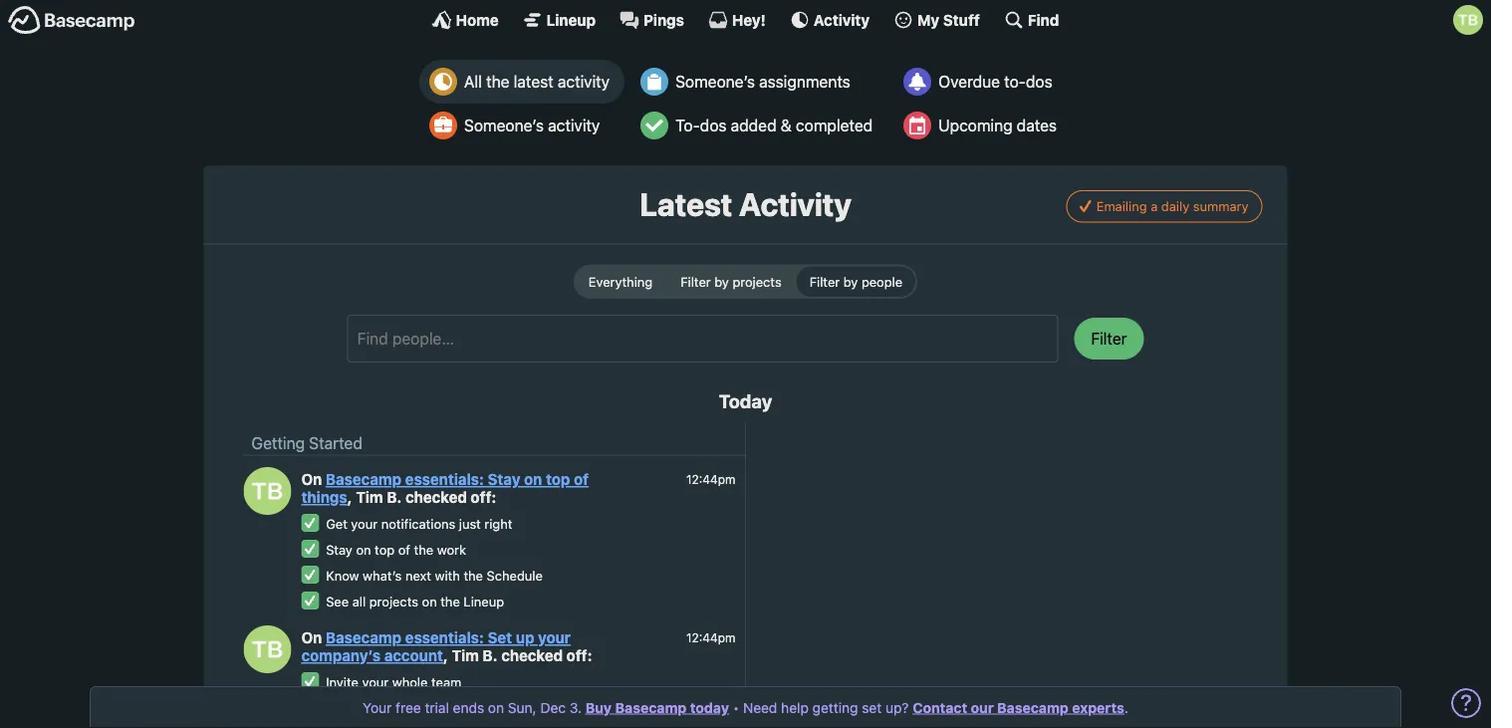 Task type: describe. For each thing, give the bounding box(es) containing it.
invite
[[326, 675, 359, 689]]

dec
[[541, 700, 566, 716]]

find
[[1028, 11, 1060, 28]]

filter button
[[1075, 318, 1145, 360]]

up?
[[886, 700, 909, 716]]

,       tim b. checked off: for stay
[[347, 489, 497, 506]]

tim burton image for basecamp essentials: stay on top of things
[[244, 467, 292, 515]]

sun,
[[508, 700, 537, 716]]

upcoming
[[939, 116, 1013, 135]]

dates
[[1017, 116, 1057, 135]]

to-
[[676, 116, 700, 135]]

latest activity
[[640, 185, 852, 223]]

my stuff
[[918, 11, 981, 28]]

b. for account
[[483, 647, 498, 665]]

level
[[393, 710, 426, 728]]

stay on top of the work link
[[326, 542, 466, 557]]

dos inside to-dos added & completed link
[[700, 116, 727, 135]]

, for account
[[443, 647, 448, 665]]

activity link
[[790, 10, 870, 30]]

b. for things
[[387, 489, 402, 506]]

filter by people
[[810, 274, 903, 289]]

all
[[352, 594, 366, 609]]

your free trial ends on sun, dec  3. buy basecamp today • need help getting set up? contact our basecamp experts .
[[363, 700, 1129, 716]]

dos inside "overdue to-dos" link
[[1026, 72, 1053, 91]]

emailing a daily summary
[[1097, 199, 1249, 214]]

on for basecamp essentials: set up your company's account
[[301, 629, 326, 647]]

Type the names of people whose activity you'd like to see text field
[[356, 324, 1018, 354]]

12:44pm for basecamp essentials: set up your company's account
[[687, 631, 736, 645]]

Filter by people submit
[[797, 266, 916, 297]]

free
[[396, 700, 421, 716]]

main element
[[0, 0, 1492, 39]]

trial
[[425, 700, 449, 716]]

know what's next with the schedule link
[[326, 568, 543, 583]]

3 12:44pm element from the top
[[687, 712, 736, 726]]

your for basecamp essentials: stay on top of things
[[351, 516, 378, 531]]

a
[[1151, 199, 1158, 214]]

invite your whole team link
[[326, 675, 462, 689]]

the for schedule
[[464, 568, 483, 583]]

see all projects on the lineup
[[326, 594, 504, 609]]

top inside basecamp essentials: stay on top of things
[[546, 471, 571, 488]]

•
[[733, 700, 740, 716]]

Everything submit
[[576, 266, 666, 297]]

know what's next with the schedule
[[326, 568, 543, 583]]

1 horizontal spatial b.
[[466, 710, 481, 728]]

tim burton image
[[1454, 5, 1484, 35]]

activity inside all the latest activity link
[[558, 72, 610, 91]]

things
[[301, 489, 347, 506]]

lineup link
[[523, 10, 596, 30]]

emailing
[[1097, 199, 1148, 214]]

checked for stay
[[406, 489, 467, 506]]

invite your whole team
[[326, 675, 462, 689]]

to-dos added & completed link
[[631, 104, 888, 147]]

someone's activity
[[464, 116, 600, 135]]

my stuff button
[[894, 10, 981, 30]]

today
[[719, 391, 773, 413]]

on left sun,
[[488, 700, 504, 716]]

activity report image
[[429, 68, 457, 96]]

Filter by projects submit
[[668, 266, 795, 297]]

help
[[781, 700, 809, 716]]

company's
[[301, 647, 381, 665]]

home
[[456, 11, 499, 28]]

buy
[[586, 700, 612, 716]]

notifications
[[381, 516, 456, 531]]

next for with
[[406, 568, 431, 583]]

buy basecamp today link
[[586, 700, 729, 716]]

the inside all the latest activity link
[[486, 72, 510, 91]]

filter for filter by projects
[[681, 274, 711, 289]]

,       tim b. checked off: for set
[[443, 647, 593, 665]]

started
[[309, 434, 363, 453]]

ends
[[453, 700, 485, 716]]

3.
[[570, 700, 582, 716]]

hey! button
[[709, 10, 766, 30]]

all
[[464, 72, 482, 91]]

get
[[326, 516, 348, 531]]

to-dos added & completed
[[676, 116, 873, 135]]

added
[[731, 116, 777, 135]]

our
[[971, 700, 994, 716]]

&
[[781, 116, 792, 135]]

pings button
[[620, 10, 685, 30]]

todo image
[[641, 112, 669, 140]]

with
[[435, 568, 460, 583]]

filter for filter
[[1092, 329, 1128, 348]]

getting
[[252, 434, 305, 453]]

contact our basecamp experts link
[[913, 700, 1125, 716]]

projects for by
[[733, 274, 782, 289]]

find button
[[1004, 10, 1060, 30]]

someone's assignments link
[[631, 60, 888, 104]]

team
[[432, 675, 462, 689]]

your for basecamp essentials: set up your company's account
[[362, 675, 389, 689]]

hey!
[[732, 11, 766, 28]]

essentials: for set
[[405, 629, 484, 647]]

today
[[690, 700, 729, 716]]

on the next level ,       tim b. checked off:
[[301, 710, 576, 728]]

see all projects on the lineup link
[[326, 594, 504, 609]]

0 horizontal spatial stay
[[326, 542, 353, 557]]

basecamp right our
[[998, 700, 1069, 716]]

all the latest activity
[[464, 72, 610, 91]]

getting started
[[252, 434, 363, 453]]

to-
[[1005, 72, 1026, 91]]

know
[[326, 568, 359, 583]]

your inside basecamp essentials: set up your company's account
[[538, 629, 571, 647]]



Task type: locate. For each thing, give the bounding box(es) containing it.
next right the
[[357, 710, 389, 728]]

stay on top of the work
[[326, 542, 466, 557]]

projects inside submit
[[733, 274, 782, 289]]

essentials: for stay
[[405, 471, 484, 488]]

filter by projects
[[681, 274, 782, 289]]

tim burton image for basecamp essentials: set up your company's account
[[244, 626, 292, 674]]

1 tim burton image from the top
[[244, 467, 292, 515]]

1 horizontal spatial projects
[[733, 274, 782, 289]]

basecamp essentials: set up your company's account link
[[301, 629, 571, 665]]

0 vertical spatial on
[[301, 471, 326, 488]]

schedule image
[[904, 112, 932, 140]]

the next level link
[[326, 710, 426, 728]]

by left people
[[844, 274, 858, 289]]

checked up get your notifications just right link
[[406, 489, 467, 506]]

on
[[524, 471, 543, 488], [356, 542, 371, 557], [422, 594, 437, 609], [488, 700, 504, 716]]

0 horizontal spatial b.
[[387, 489, 402, 506]]

0 vertical spatial off:
[[471, 489, 497, 506]]

1 horizontal spatial top
[[546, 471, 571, 488]]

b. up notifications
[[387, 489, 402, 506]]

your
[[363, 700, 392, 716]]

the for lineup
[[441, 594, 460, 609]]

0 horizontal spatial next
[[357, 710, 389, 728]]

basecamp up things
[[326, 471, 402, 488]]

the
[[326, 710, 353, 728]]

0 horizontal spatial someone's
[[464, 116, 544, 135]]

work
[[437, 542, 466, 557]]

pings
[[644, 11, 685, 28]]

assignment image
[[641, 68, 669, 96]]

2 by from the left
[[844, 274, 858, 289]]

1 vertical spatial b.
[[483, 647, 498, 665]]

what's
[[363, 568, 402, 583]]

schedule
[[487, 568, 543, 583]]

12:44pm left need
[[687, 712, 736, 726]]

12:44pm element
[[687, 472, 736, 486], [687, 631, 736, 645], [687, 712, 736, 726]]

1 vertical spatial of
[[398, 542, 411, 557]]

1 vertical spatial essentials:
[[405, 629, 484, 647]]

basecamp inside basecamp essentials: set up your company's account
[[326, 629, 402, 647]]

essentials: up get your notifications just right link
[[405, 471, 484, 488]]

0 horizontal spatial ,
[[347, 489, 352, 506]]

someone's for someone's activity
[[464, 116, 544, 135]]

someone's down all the latest activity link
[[464, 116, 544, 135]]

1 by from the left
[[715, 274, 729, 289]]

2 vertical spatial tim
[[435, 710, 462, 728]]

someone's up to-
[[676, 72, 755, 91]]

the down with
[[441, 594, 460, 609]]

latest
[[640, 185, 733, 223]]

tim burton image down getting
[[244, 467, 292, 515]]

2 vertical spatial ,
[[426, 710, 431, 728]]

essentials: inside basecamp essentials: set up your company's account
[[405, 629, 484, 647]]

0 vertical spatial someone's
[[676, 72, 755, 91]]

next
[[406, 568, 431, 583], [357, 710, 389, 728]]

checked right "ends"
[[485, 710, 546, 728]]

someone's activity link
[[420, 104, 625, 147]]

0 vertical spatial tim
[[356, 489, 383, 506]]

overdue
[[939, 72, 1001, 91]]

0 horizontal spatial projects
[[370, 594, 419, 609]]

1 vertical spatial next
[[357, 710, 389, 728]]

filter
[[681, 274, 711, 289], [810, 274, 840, 289], [1092, 329, 1128, 348]]

1 vertical spatial stay
[[326, 542, 353, 557]]

someone's for someone's assignments
[[676, 72, 755, 91]]

2 essentials: from the top
[[405, 629, 484, 647]]

0 horizontal spatial filter
[[681, 274, 711, 289]]

overdue to-dos
[[939, 72, 1053, 91]]

off:
[[471, 489, 497, 506], [567, 647, 593, 665], [550, 710, 576, 728]]

home link
[[432, 10, 499, 30]]

2 vertical spatial checked
[[485, 710, 546, 728]]

filter inside button
[[1092, 329, 1128, 348]]

off: for up
[[567, 647, 593, 665]]

stuff
[[944, 11, 981, 28]]

0 vertical spatial checked
[[406, 489, 467, 506]]

1 vertical spatial someone's
[[464, 116, 544, 135]]

set
[[488, 629, 512, 647]]

stay inside basecamp essentials: stay on top of things
[[488, 471, 521, 488]]

1 vertical spatial ,       tim b. checked off:
[[443, 647, 593, 665]]

1 horizontal spatial lineup
[[547, 11, 596, 28]]

1 vertical spatial projects
[[370, 594, 419, 609]]

essentials:
[[405, 471, 484, 488], [405, 629, 484, 647]]

0 vertical spatial ,
[[347, 489, 352, 506]]

1 12:44pm from the top
[[687, 472, 736, 486]]

tim burton image left company's
[[244, 626, 292, 674]]

switch accounts image
[[8, 5, 136, 36]]

the right all
[[486, 72, 510, 91]]

on up 'schedule'
[[524, 471, 543, 488]]

2 12:44pm element from the top
[[687, 631, 736, 645]]

1 vertical spatial on
[[301, 629, 326, 647]]

0 vertical spatial projects
[[733, 274, 782, 289]]

activity right "latest"
[[558, 72, 610, 91]]

off: up just
[[471, 489, 497, 506]]

tim burton image
[[244, 467, 292, 515], [244, 626, 292, 674]]

next up see all projects on the lineup
[[406, 568, 431, 583]]

2 vertical spatial 12:44pm
[[687, 712, 736, 726]]

everything
[[589, 274, 653, 289]]

1 vertical spatial your
[[538, 629, 571, 647]]

1 horizontal spatial dos
[[1026, 72, 1053, 91]]

0 vertical spatial activity
[[558, 72, 610, 91]]

12:44pm up today
[[687, 631, 736, 645]]

0 vertical spatial dos
[[1026, 72, 1053, 91]]

see
[[326, 594, 349, 609]]

on up things
[[301, 471, 326, 488]]

1 on from the top
[[301, 471, 326, 488]]

whole
[[392, 675, 428, 689]]

emailing a daily summary button
[[1067, 190, 1263, 223]]

projects down what's
[[370, 594, 419, 609]]

get your notifications just right
[[326, 516, 513, 531]]

your
[[351, 516, 378, 531], [538, 629, 571, 647], [362, 675, 389, 689]]

12:44pm
[[687, 472, 736, 486], [687, 631, 736, 645], [687, 712, 736, 726]]

1 horizontal spatial of
[[574, 471, 589, 488]]

account
[[384, 647, 443, 665]]

on inside basecamp essentials: stay on top of things
[[524, 471, 543, 488]]

1 vertical spatial tim burton image
[[244, 626, 292, 674]]

0 vertical spatial ,       tim b. checked off:
[[347, 489, 497, 506]]

dos up dates
[[1026, 72, 1053, 91]]

tim
[[356, 489, 383, 506], [452, 647, 479, 665], [435, 710, 462, 728]]

2 on from the top
[[301, 629, 326, 647]]

activity up assignments
[[814, 11, 870, 28]]

getting started link
[[252, 434, 363, 453]]

.
[[1125, 700, 1129, 716]]

activity inside someone's activity 'link'
[[548, 116, 600, 135]]

3 on from the top
[[301, 710, 322, 728]]

off: left buy
[[550, 710, 576, 728]]

get your notifications just right link
[[326, 516, 513, 531]]

1 vertical spatial ,
[[443, 647, 448, 665]]

1 horizontal spatial filter
[[810, 274, 840, 289]]

tim down team
[[435, 710, 462, 728]]

,
[[347, 489, 352, 506], [443, 647, 448, 665], [426, 710, 431, 728]]

1 horizontal spatial someone's
[[676, 72, 755, 91]]

top
[[546, 471, 571, 488], [375, 542, 395, 557]]

stay up right
[[488, 471, 521, 488]]

activity
[[814, 11, 870, 28], [739, 185, 852, 223]]

0 horizontal spatial lineup
[[464, 594, 504, 609]]

0 vertical spatial essentials:
[[405, 471, 484, 488]]

just
[[459, 516, 481, 531]]

stay down get at bottom left
[[326, 542, 353, 557]]

2 vertical spatial on
[[301, 710, 322, 728]]

by for people
[[844, 274, 858, 289]]

0 vertical spatial activity
[[814, 11, 870, 28]]

lineup inside main element
[[547, 11, 596, 28]]

your right up
[[538, 629, 571, 647]]

on for basecamp essentials: stay on top of things
[[301, 471, 326, 488]]

experts
[[1073, 700, 1125, 716]]

overdue to-dos link
[[894, 60, 1072, 104]]

on left the
[[301, 710, 322, 728]]

upcoming dates link
[[894, 104, 1072, 147]]

off: for on
[[471, 489, 497, 506]]

0 horizontal spatial top
[[375, 542, 395, 557]]

basecamp right buy
[[616, 700, 687, 716]]

0 horizontal spatial by
[[715, 274, 729, 289]]

on up company's
[[301, 629, 326, 647]]

b. right trial on the left bottom of the page
[[466, 710, 481, 728]]

basecamp essentials: stay on top of things link
[[301, 471, 589, 506]]

0 vertical spatial of
[[574, 471, 589, 488]]

0 vertical spatial tim burton image
[[244, 467, 292, 515]]

0 vertical spatial 12:44pm
[[687, 472, 736, 486]]

latest
[[514, 72, 554, 91]]

dos left added
[[700, 116, 727, 135]]

of inside basecamp essentials: stay on top of things
[[574, 471, 589, 488]]

basecamp up company's
[[326, 629, 402, 647]]

12:44pm element for basecamp essentials: stay on top of things
[[687, 472, 736, 486]]

on down know what's next with the schedule
[[422, 594, 437, 609]]

1 vertical spatial tim
[[452, 647, 479, 665]]

2 horizontal spatial b.
[[483, 647, 498, 665]]

lineup
[[547, 11, 596, 28], [464, 594, 504, 609]]

by
[[715, 274, 729, 289], [844, 274, 858, 289]]

2 tim burton image from the top
[[244, 626, 292, 674]]

basecamp essentials: stay on top of things
[[301, 471, 589, 506]]

b. down set
[[483, 647, 498, 665]]

12:44pm element for basecamp essentials: set up your company's account
[[687, 631, 736, 645]]

basecamp inside basecamp essentials: stay on top of things
[[326, 471, 402, 488]]

the for work
[[414, 542, 434, 557]]

daily
[[1162, 199, 1190, 214]]

1 vertical spatial dos
[[700, 116, 727, 135]]

12:44pm element down today
[[687, 472, 736, 486]]

1 horizontal spatial stay
[[488, 471, 521, 488]]

on up what's
[[356, 542, 371, 557]]

12:44pm element left need
[[687, 712, 736, 726]]

2 vertical spatial off:
[[550, 710, 576, 728]]

your up your
[[362, 675, 389, 689]]

1 vertical spatial lineup
[[464, 594, 504, 609]]

basecamp
[[326, 471, 402, 488], [326, 629, 402, 647], [616, 700, 687, 716], [998, 700, 1069, 716]]

activity inside activity link
[[814, 11, 870, 28]]

1 horizontal spatial ,
[[426, 710, 431, 728]]

2 horizontal spatial filter
[[1092, 329, 1128, 348]]

tim for things
[[356, 489, 383, 506]]

1 vertical spatial activity
[[739, 185, 852, 223]]

1 vertical spatial off:
[[567, 647, 593, 665]]

1 essentials: from the top
[[405, 471, 484, 488]]

0 horizontal spatial of
[[398, 542, 411, 557]]

your right get at bottom left
[[351, 516, 378, 531]]

person report image
[[429, 112, 457, 140]]

filter for filter by people
[[810, 274, 840, 289]]

essentials: inside basecamp essentials: stay on top of things
[[405, 471, 484, 488]]

checked down up
[[502, 647, 563, 665]]

12:44pm element up today
[[687, 631, 736, 645]]

next for level
[[357, 710, 389, 728]]

0 vertical spatial top
[[546, 471, 571, 488]]

activity
[[558, 72, 610, 91], [548, 116, 600, 135]]

1 vertical spatial activity
[[548, 116, 600, 135]]

need
[[743, 700, 778, 716]]

reports image
[[904, 68, 932, 96]]

0 horizontal spatial dos
[[700, 116, 727, 135]]

, up team
[[443, 647, 448, 665]]

getting
[[813, 700, 859, 716]]

tim for account
[[452, 647, 479, 665]]

2 vertical spatial your
[[362, 675, 389, 689]]

of
[[574, 471, 589, 488], [398, 542, 411, 557]]

, up get at bottom left
[[347, 489, 352, 506]]

by for projects
[[715, 274, 729, 289]]

1 vertical spatial 12:44pm element
[[687, 631, 736, 645]]

tim right things
[[356, 489, 383, 506]]

, for things
[[347, 489, 352, 506]]

1 horizontal spatial by
[[844, 274, 858, 289]]

assignments
[[760, 72, 851, 91]]

1 horizontal spatial next
[[406, 568, 431, 583]]

,       tim b. checked off: up get your notifications just right link
[[347, 489, 497, 506]]

2 vertical spatial b.
[[466, 710, 481, 728]]

completed
[[796, 116, 873, 135]]

3 12:44pm from the top
[[687, 712, 736, 726]]

2 horizontal spatial ,
[[443, 647, 448, 665]]

,       tim b. checked off:
[[347, 489, 497, 506], [443, 647, 593, 665]]

set
[[862, 700, 882, 716]]

0 vertical spatial lineup
[[547, 11, 596, 28]]

off: up 3.
[[567, 647, 593, 665]]

someone's inside 'link'
[[464, 116, 544, 135]]

by up type the names of people whose activity you'd like to see text box
[[715, 274, 729, 289]]

activity down all the latest activity
[[548, 116, 600, 135]]

0 vertical spatial 12:44pm element
[[687, 472, 736, 486]]

filter activity group
[[574, 264, 918, 299]]

activity down &
[[739, 185, 852, 223]]

12:44pm for basecamp essentials: stay on top of things
[[687, 472, 736, 486]]

1 12:44pm element from the top
[[687, 472, 736, 486]]

basecamp essentials: set up your company's account
[[301, 629, 571, 665]]

1 vertical spatial checked
[[502, 647, 563, 665]]

projects for all
[[370, 594, 419, 609]]

0 vertical spatial your
[[351, 516, 378, 531]]

upcoming dates
[[939, 116, 1057, 135]]

my
[[918, 11, 940, 28]]

projects down latest activity
[[733, 274, 782, 289]]

lineup up all the latest activity
[[547, 11, 596, 28]]

people
[[862, 274, 903, 289]]

the right with
[[464, 568, 483, 583]]

essentials: up the account
[[405, 629, 484, 647]]

, right free
[[426, 710, 431, 728]]

right
[[485, 516, 513, 531]]

lineup up set
[[464, 594, 504, 609]]

12:44pm down today
[[687, 472, 736, 486]]

the
[[486, 72, 510, 91], [414, 542, 434, 557], [464, 568, 483, 583], [441, 594, 460, 609]]

1 vertical spatial 12:44pm
[[687, 631, 736, 645]]

summary
[[1194, 199, 1249, 214]]

the down get your notifications just right
[[414, 542, 434, 557]]

0 vertical spatial stay
[[488, 471, 521, 488]]

checked for set
[[502, 647, 563, 665]]

,       tim b. checked off: down up
[[443, 647, 593, 665]]

0 vertical spatial b.
[[387, 489, 402, 506]]

tim up team
[[452, 647, 479, 665]]

2 12:44pm from the top
[[687, 631, 736, 645]]

1 vertical spatial top
[[375, 542, 395, 557]]

contact
[[913, 700, 968, 716]]

2 vertical spatial 12:44pm element
[[687, 712, 736, 726]]

someone's assignments
[[676, 72, 851, 91]]

0 vertical spatial next
[[406, 568, 431, 583]]

someone's
[[676, 72, 755, 91], [464, 116, 544, 135]]



Task type: vqa. For each thing, say whether or not it's contained in the screenshot.
person report IMAGE
yes



